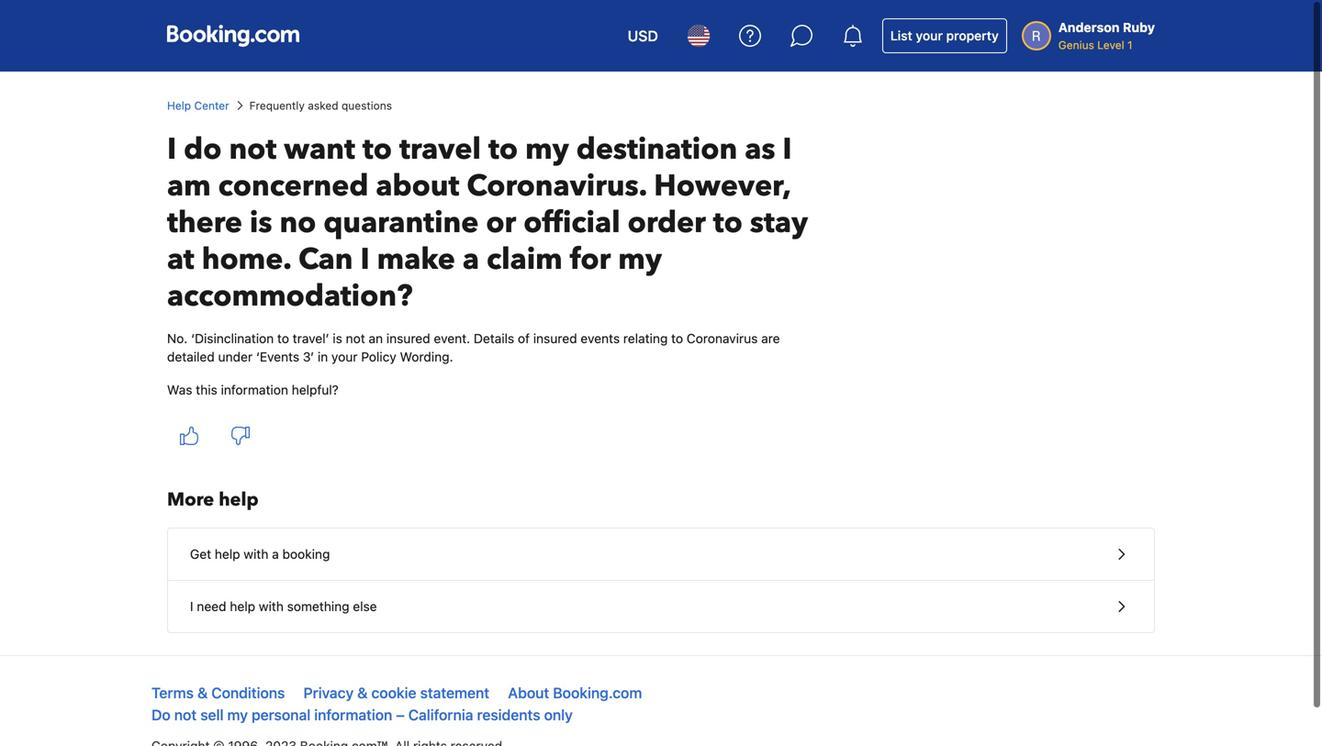Task type: describe. For each thing, give the bounding box(es) containing it.
help center
[[167, 99, 229, 112]]

list your property link
[[882, 18, 1007, 53]]

there
[[167, 203, 242, 243]]

'events
[[256, 349, 299, 364]]

accommodation?
[[167, 276, 413, 316]]

travel
[[399, 129, 481, 169]]

more help
[[167, 488, 259, 513]]

stay
[[750, 203, 808, 243]]

to left stay
[[713, 203, 743, 243]]

can
[[298, 240, 353, 280]]

travel'
[[293, 331, 329, 346]]

is inside i do not want to travel to my destination as i am concerned about coronavirus. however, there is no quarantine or official order to stay at home. can i make a claim for my accommodation?
[[250, 203, 272, 243]]

do
[[184, 129, 222, 169]]

center
[[194, 99, 229, 112]]

terms & conditions
[[151, 684, 285, 702]]

to right relating
[[671, 331, 683, 346]]

get help with a booking button
[[168, 529, 1154, 581]]

my inside about booking.com do not sell my personal information – california residents only
[[227, 706, 248, 724]]

& for terms
[[197, 684, 208, 702]]

no
[[280, 203, 316, 243]]

california
[[408, 706, 473, 724]]

in
[[318, 349, 328, 364]]

no.
[[167, 331, 188, 346]]

no. 'disinclination to travel' is not an insured event. details of insured events relating to coronavirus are detailed under 'events 3' in your policy wording.
[[167, 331, 780, 364]]

claim
[[487, 240, 563, 280]]

statement
[[420, 684, 489, 702]]

about booking.com do not sell my personal information – california residents only
[[151, 684, 642, 724]]

about
[[376, 166, 459, 206]]

get help with a booking
[[190, 547, 330, 562]]

frequently asked questions
[[249, 99, 392, 112]]

ruby
[[1123, 20, 1155, 35]]

was this information helpful?
[[167, 382, 339, 398]]

events
[[581, 331, 620, 346]]

privacy
[[304, 684, 354, 702]]

details
[[474, 331, 514, 346]]

privacy & cookie statement link
[[304, 684, 489, 702]]

for
[[570, 240, 611, 280]]

to right travel at the top left of page
[[488, 129, 518, 169]]

not inside i do not want to travel to my destination as i am concerned about coronavirus. however, there is no quarantine or official order to stay at home. can i make a claim for my accommodation?
[[229, 129, 277, 169]]

level
[[1097, 39, 1124, 51]]

destination
[[576, 129, 737, 169]]

home.
[[202, 240, 291, 280]]

as
[[745, 129, 775, 169]]

0 horizontal spatial information
[[221, 382, 288, 398]]

this
[[196, 382, 217, 398]]

order
[[628, 203, 706, 243]]

however,
[[654, 166, 790, 206]]

else
[[353, 599, 377, 614]]

of
[[518, 331, 530, 346]]

genius
[[1058, 39, 1094, 51]]

not inside about booking.com do not sell my personal information – california residents only
[[174, 706, 197, 724]]

privacy & cookie statement
[[304, 684, 489, 702]]

to up 'events
[[277, 331, 289, 346]]

i right as
[[783, 129, 792, 169]]

or
[[486, 203, 516, 243]]

terms
[[151, 684, 194, 702]]

2 insured from the left
[[533, 331, 577, 346]]

'disinclination
[[191, 331, 274, 346]]

terms & conditions link
[[151, 684, 285, 702]]

an
[[369, 331, 383, 346]]

list your property
[[890, 28, 999, 43]]

only
[[544, 706, 573, 724]]

2 vertical spatial help
[[230, 599, 255, 614]]

–
[[396, 706, 405, 724]]

more
[[167, 488, 214, 513]]

usd button
[[617, 14, 669, 58]]

booking.com online hotel reservations image
[[167, 25, 299, 47]]

detailed
[[167, 349, 215, 364]]

get
[[190, 547, 211, 562]]



Task type: locate. For each thing, give the bounding box(es) containing it.
make
[[377, 240, 455, 280]]

booking.com
[[553, 684, 642, 702]]

my right for
[[618, 240, 662, 280]]

list
[[890, 28, 912, 43]]

about
[[508, 684, 549, 702]]

0 vertical spatial is
[[250, 203, 272, 243]]

help for more
[[219, 488, 259, 513]]

1 horizontal spatial not
[[229, 129, 277, 169]]

something
[[287, 599, 349, 614]]

0 vertical spatial your
[[916, 28, 943, 43]]

personal
[[252, 706, 311, 724]]

i need help with something else
[[190, 599, 377, 614]]

i left do
[[167, 129, 176, 169]]

to down questions
[[363, 129, 392, 169]]

0 vertical spatial with
[[244, 547, 268, 562]]

official
[[524, 203, 620, 243]]

1 vertical spatial information
[[314, 706, 392, 724]]

booking
[[282, 547, 330, 562]]

are
[[761, 331, 780, 346]]

your right list
[[916, 28, 943, 43]]

policy
[[361, 349, 396, 364]]

sell
[[200, 706, 224, 724]]

2 vertical spatial my
[[227, 706, 248, 724]]

is
[[250, 203, 272, 243], [333, 331, 342, 346]]

your
[[916, 28, 943, 43], [331, 349, 358, 364]]

i right can
[[360, 240, 370, 280]]

is inside no. 'disinclination to travel' is not an insured event. details of insured events relating to coronavirus are detailed under 'events 3' in your policy wording.
[[333, 331, 342, 346]]

am
[[167, 166, 211, 206]]

about booking.com link
[[508, 684, 642, 702]]

my down conditions
[[227, 706, 248, 724]]

not right do
[[174, 706, 197, 724]]

concerned
[[218, 166, 369, 206]]

& for privacy
[[357, 684, 368, 702]]

& up do not sell my personal information – california residents only "link"
[[357, 684, 368, 702]]

i
[[167, 129, 176, 169], [783, 129, 792, 169], [360, 240, 370, 280], [190, 599, 193, 614]]

helpful?
[[292, 382, 339, 398]]

1 vertical spatial is
[[333, 331, 342, 346]]

asked
[[308, 99, 338, 112]]

frequently
[[249, 99, 305, 112]]

to
[[363, 129, 392, 169], [488, 129, 518, 169], [713, 203, 743, 243], [277, 331, 289, 346], [671, 331, 683, 346]]

coronavirus
[[687, 331, 758, 346]]

0 horizontal spatial not
[[174, 706, 197, 724]]

0 vertical spatial information
[[221, 382, 288, 398]]

0 horizontal spatial my
[[227, 706, 248, 724]]

relating
[[623, 331, 668, 346]]

1 horizontal spatial is
[[333, 331, 342, 346]]

help center button
[[167, 97, 229, 114]]

not inside no. 'disinclination to travel' is not an insured event. details of insured events relating to coronavirus are detailed under 'events 3' in your policy wording.
[[346, 331, 365, 346]]

0 horizontal spatial a
[[272, 547, 279, 562]]

2 horizontal spatial not
[[346, 331, 365, 346]]

help right the more
[[219, 488, 259, 513]]

0 vertical spatial my
[[525, 129, 569, 169]]

2 horizontal spatial my
[[618, 240, 662, 280]]

help right need
[[230, 599, 255, 614]]

i left need
[[190, 599, 193, 614]]

your inside no. 'disinclination to travel' is not an insured event. details of insured events relating to coronavirus are detailed under 'events 3' in your policy wording.
[[331, 349, 358, 364]]

information inside about booking.com do not sell my personal information – california residents only
[[314, 706, 392, 724]]

0 vertical spatial help
[[219, 488, 259, 513]]

insured right of
[[533, 331, 577, 346]]

0 horizontal spatial is
[[250, 203, 272, 243]]

information down privacy
[[314, 706, 392, 724]]

1 vertical spatial my
[[618, 240, 662, 280]]

is left the no
[[250, 203, 272, 243]]

1 vertical spatial not
[[346, 331, 365, 346]]

property
[[946, 28, 999, 43]]

not down frequently
[[229, 129, 277, 169]]

insured
[[386, 331, 430, 346], [533, 331, 577, 346]]

questions
[[341, 99, 392, 112]]

need
[[197, 599, 226, 614]]

wording.
[[400, 349, 453, 364]]

with left something
[[259, 599, 284, 614]]

your right in in the left of the page
[[331, 349, 358, 364]]

information
[[221, 382, 288, 398], [314, 706, 392, 724]]

was
[[167, 382, 192, 398]]

3'
[[303, 349, 314, 364]]

i need help with something else button
[[168, 581, 1154, 633]]

information down under
[[221, 382, 288, 398]]

a
[[463, 240, 479, 280], [272, 547, 279, 562]]

at
[[167, 240, 194, 280]]

& up sell
[[197, 684, 208, 702]]

event.
[[434, 331, 470, 346]]

help
[[219, 488, 259, 513], [215, 547, 240, 562], [230, 599, 255, 614]]

1 horizontal spatial &
[[357, 684, 368, 702]]

your inside list your property link
[[916, 28, 943, 43]]

1 vertical spatial your
[[331, 349, 358, 364]]

my
[[525, 129, 569, 169], [618, 240, 662, 280], [227, 706, 248, 724]]

not
[[229, 129, 277, 169], [346, 331, 365, 346], [174, 706, 197, 724]]

0 horizontal spatial &
[[197, 684, 208, 702]]

anderson ruby genius level 1
[[1058, 20, 1155, 51]]

insured up wording.
[[386, 331, 430, 346]]

a inside button
[[272, 547, 279, 562]]

1 insured from the left
[[386, 331, 430, 346]]

with
[[244, 547, 268, 562], [259, 599, 284, 614]]

0 vertical spatial a
[[463, 240, 479, 280]]

quarantine
[[324, 203, 479, 243]]

not left an
[[346, 331, 365, 346]]

0 horizontal spatial your
[[331, 349, 358, 364]]

i do not want to travel to my destination as i am concerned about coronavirus. however, there is no quarantine or official order to stay at home. can i make a claim for my accommodation?
[[167, 129, 808, 316]]

1 vertical spatial a
[[272, 547, 279, 562]]

help
[[167, 99, 191, 112]]

i inside button
[[190, 599, 193, 614]]

usd
[[628, 27, 658, 45]]

0 vertical spatial not
[[229, 129, 277, 169]]

help for get
[[215, 547, 240, 562]]

a inside i do not want to travel to my destination as i am concerned about coronavirus. however, there is no quarantine or official order to stay at home. can i make a claim for my accommodation?
[[463, 240, 479, 280]]

2 vertical spatial not
[[174, 706, 197, 724]]

under
[[218, 349, 253, 364]]

cookie
[[371, 684, 416, 702]]

0 horizontal spatial insured
[[386, 331, 430, 346]]

2 & from the left
[[357, 684, 368, 702]]

coronavirus.
[[467, 166, 647, 206]]

1 vertical spatial help
[[215, 547, 240, 562]]

1 horizontal spatial information
[[314, 706, 392, 724]]

help right get
[[215, 547, 240, 562]]

with left booking
[[244, 547, 268, 562]]

residents
[[477, 706, 540, 724]]

1 & from the left
[[197, 684, 208, 702]]

1 horizontal spatial a
[[463, 240, 479, 280]]

do
[[151, 706, 171, 724]]

1
[[1127, 39, 1133, 51]]

conditions
[[211, 684, 285, 702]]

a left or
[[463, 240, 479, 280]]

anderson
[[1058, 20, 1120, 35]]

1 vertical spatial with
[[259, 599, 284, 614]]

my up official
[[525, 129, 569, 169]]

want
[[284, 129, 355, 169]]

1 horizontal spatial my
[[525, 129, 569, 169]]

a left booking
[[272, 547, 279, 562]]

1 horizontal spatial insured
[[533, 331, 577, 346]]

is right the travel' at the top left of the page
[[333, 331, 342, 346]]

1 horizontal spatial your
[[916, 28, 943, 43]]

do not sell my personal information – california residents only link
[[151, 706, 573, 724]]



Task type: vqa. For each thing, say whether or not it's contained in the screenshot.
Events
yes



